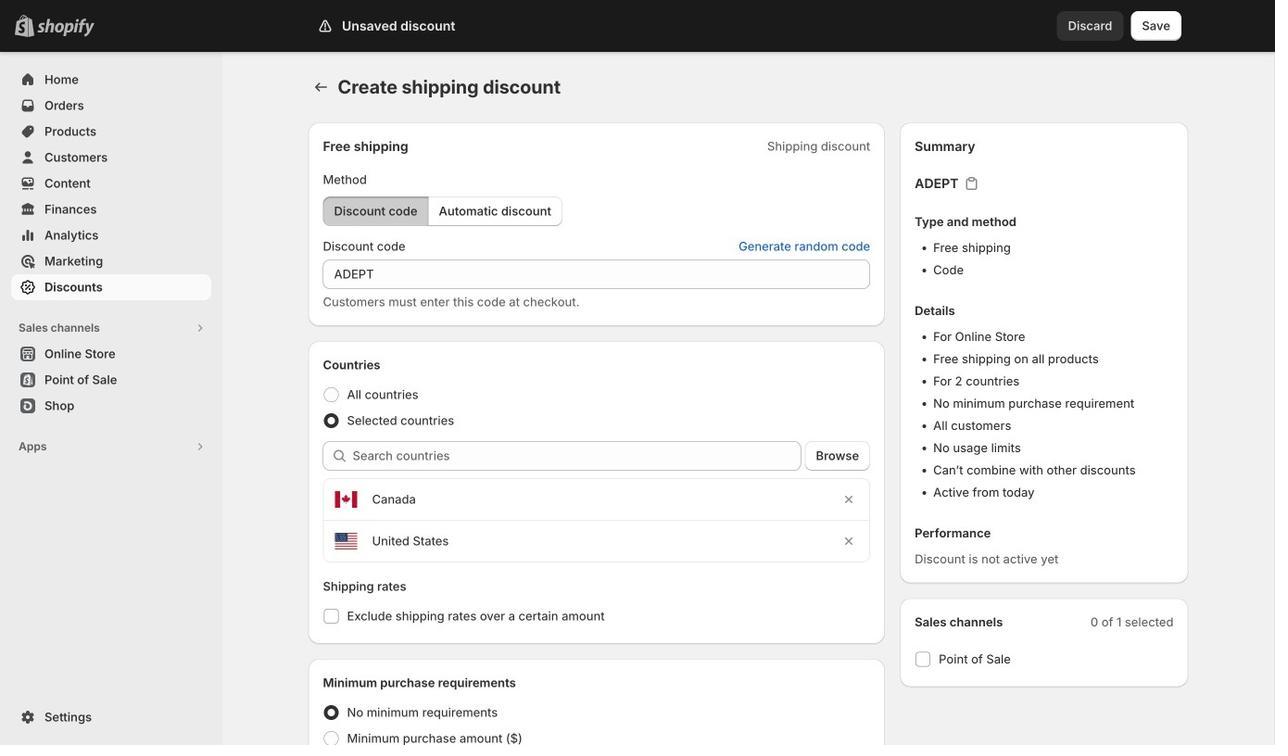 Task type: locate. For each thing, give the bounding box(es) containing it.
None text field
[[323, 260, 871, 289]]

Search countries text field
[[353, 441, 801, 471]]

shopify image
[[37, 18, 95, 37]]



Task type: vqa. For each thing, say whether or not it's contained in the screenshot.
top microsoft
no



